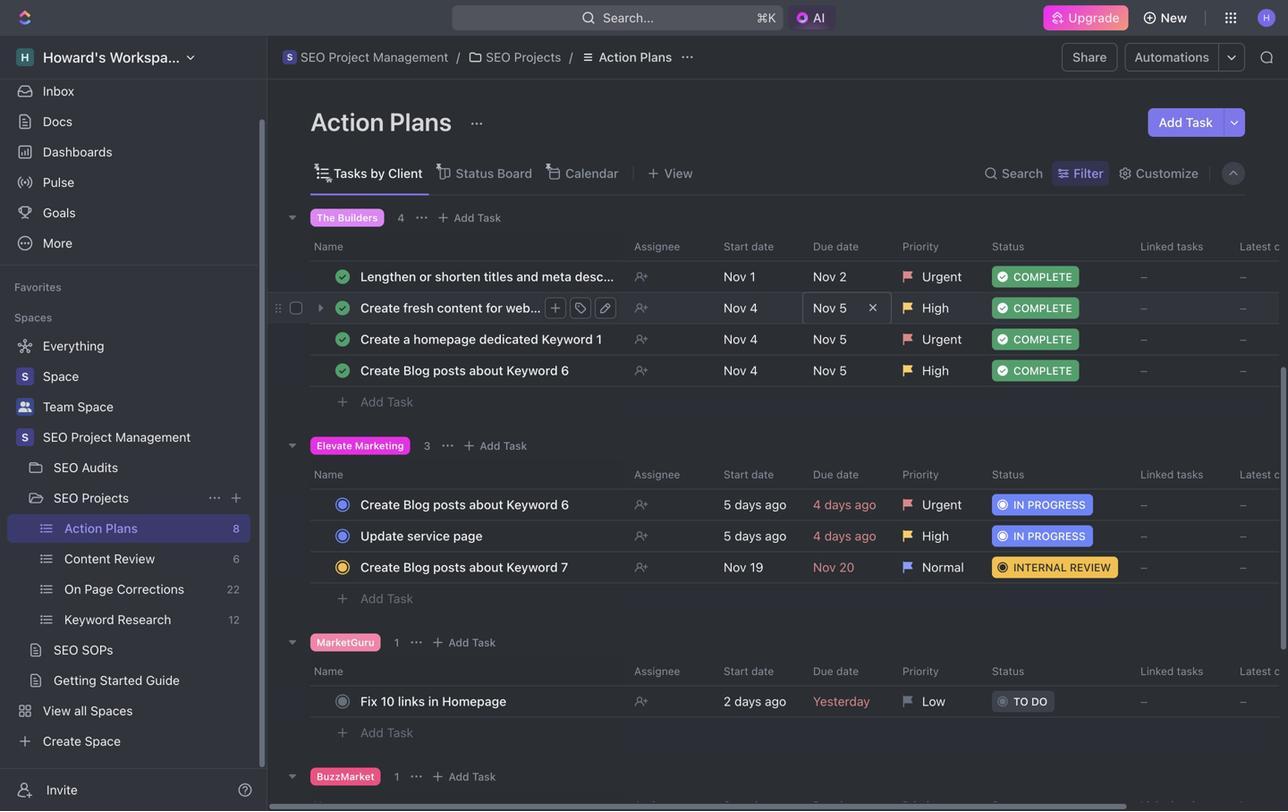 Task type: locate. For each thing, give the bounding box(es) containing it.
1 vertical spatial plans
[[390, 107, 452, 136]]

or
[[420, 269, 432, 284]]

in progress button up "internal review"
[[982, 520, 1130, 553]]

2 linked tasks button from the top
[[1130, 460, 1230, 489]]

2 create blog posts about keyword 6 from the top
[[361, 498, 569, 512]]

1 start date from the top
[[724, 240, 774, 253]]

due date button for normal
[[803, 460, 892, 489]]

1 right buzzmarket
[[394, 771, 400, 783]]

create down all
[[43, 734, 81, 749]]

1 horizontal spatial 3
[[732, 301, 740, 315]]

create for create fresh content for web page for keyword 2 and keyword 3 link
[[361, 301, 400, 315]]

for down meta
[[566, 301, 583, 315]]

1 high button from the top
[[892, 292, 982, 324]]

1 vertical spatial 1
[[394, 637, 399, 649]]

everything link
[[7, 332, 247, 361]]

1 tasks from the top
[[1177, 240, 1204, 253]]

1 com from the top
[[1275, 240, 1289, 253]]

2 complete button from the top
[[982, 292, 1130, 324]]

keyword left 7
[[507, 560, 558, 575]]

2 priority from the top
[[903, 468, 939, 481]]

0 vertical spatial seo projects
[[486, 50, 561, 64]]

page
[[534, 301, 563, 315], [453, 529, 483, 544]]

1 vertical spatial spaces
[[90, 704, 133, 719]]

0 vertical spatial tasks
[[1177, 240, 1204, 253]]

view right calendar
[[664, 166, 693, 181]]

2 vertical spatial 6
[[233, 553, 240, 566]]

status for 1
[[992, 665, 1025, 678]]

favorites button
[[7, 277, 69, 298]]

2 vertical spatial posts
[[433, 560, 466, 575]]

2 vertical spatial due date button
[[803, 657, 892, 686]]

latest com for normal
[[1240, 468, 1289, 481]]

about for high
[[469, 363, 503, 378]]

2 start from the top
[[724, 468, 749, 481]]

view inside tree
[[43, 704, 71, 719]]

urgent button
[[892, 261, 982, 293], [892, 323, 982, 356], [892, 489, 982, 521]]

complete for create a homepage dedicated keyword 1
[[1014, 333, 1073, 346]]

high
[[923, 301, 949, 315], [923, 363, 949, 378], [923, 529, 949, 544]]

2 tasks from the top
[[1177, 468, 1204, 481]]

about down create a homepage dedicated keyword 1 link
[[469, 363, 503, 378]]

seo for seo audits link
[[54, 460, 78, 475]]

create inside create fresh content for web page for keyword 2 and keyword 3 link
[[361, 301, 400, 315]]

name button up update service page link
[[311, 460, 624, 489]]

action plans inside 'sidebar' navigation
[[64, 521, 138, 536]]

plans
[[640, 50, 672, 64], [390, 107, 452, 136], [106, 521, 138, 536]]

space, , element
[[16, 368, 34, 386]]

1 high from the top
[[923, 301, 949, 315]]

2 vertical spatial due
[[813, 665, 834, 678]]

marketing
[[355, 440, 404, 452]]

1 due date button from the top
[[803, 232, 892, 261]]

seo project management, , element
[[283, 50, 297, 64], [16, 429, 34, 447]]

howard's workspace, , element
[[16, 48, 34, 66]]

assignee button for create blog posts about keyword 6
[[624, 460, 713, 489]]

create inside create blog posts about keyword 7 link
[[361, 560, 400, 575]]

due for urgent
[[813, 240, 834, 253]]

1 vertical spatial space
[[77, 400, 114, 414]]

2 linked tasks from the top
[[1141, 468, 1204, 481]]

on page corrections
[[64, 582, 184, 597]]

linked for urgent
[[1141, 240, 1174, 253]]

2 urgent from the top
[[923, 332, 962, 347]]

blog down update service page on the bottom left of page
[[403, 560, 430, 575]]

start date for lengthen or shorten titles and meta descriptions as needed.
[[724, 240, 774, 253]]

action plans link down search...
[[577, 47, 677, 68]]

blog down a
[[403, 363, 430, 378]]

team space link
[[43, 393, 247, 421]]

0 horizontal spatial seo projects link
[[54, 484, 200, 513]]

1 vertical spatial priority
[[903, 468, 939, 481]]

urgent for urgent
[[923, 269, 962, 284]]

urgent for normal
[[923, 498, 962, 512]]

1 horizontal spatial project
[[329, 50, 370, 64]]

1 vertical spatial seo projects
[[54, 491, 129, 506]]

0 vertical spatial s
[[287, 52, 293, 62]]

2 start date from the top
[[724, 468, 774, 481]]

create inside create a homepage dedicated keyword 1 link
[[361, 332, 400, 347]]

2 vertical spatial blog
[[403, 560, 430, 575]]

1 posts from the top
[[433, 363, 466, 378]]

0 vertical spatial urgent
[[923, 269, 962, 284]]

0 vertical spatial due date button
[[803, 232, 892, 261]]

name down marketguru
[[314, 665, 343, 678]]

2 latest com from the top
[[1240, 468, 1289, 481]]

1 vertical spatial action
[[311, 107, 384, 136]]

1 vertical spatial action plans
[[311, 107, 457, 136]]

1 vertical spatial due date button
[[803, 460, 892, 489]]

plans up content review
[[106, 521, 138, 536]]

1 for marketguru
[[394, 637, 399, 649]]

2 assignee button from the top
[[624, 460, 713, 489]]

1 vertical spatial 3
[[424, 440, 431, 452]]

1 assignee button from the top
[[624, 232, 713, 261]]

6 for high
[[561, 363, 569, 378]]

2 for from the left
[[566, 301, 583, 315]]

about up update service page link
[[469, 498, 503, 512]]

1 linked tasks from the top
[[1141, 240, 1204, 253]]

keyword down descriptions
[[586, 301, 638, 315]]

2 vertical spatial action
[[64, 521, 102, 536]]

0 vertical spatial name
[[314, 240, 343, 253]]

0 vertical spatial h
[[1264, 12, 1270, 23]]

1 vertical spatial start
[[724, 468, 749, 481]]

action
[[599, 50, 637, 64], [311, 107, 384, 136], [64, 521, 102, 536]]

create inside create space link
[[43, 734, 81, 749]]

blog
[[403, 363, 430, 378], [403, 498, 430, 512], [403, 560, 430, 575]]

complete
[[1014, 271, 1073, 283], [1014, 302, 1073, 315], [1014, 333, 1073, 346], [1014, 365, 1073, 377]]

0 vertical spatial urgent button
[[892, 261, 982, 293]]

linked for normal
[[1141, 468, 1174, 481]]

2
[[641, 301, 649, 315]]

2 vertical spatial name button
[[311, 657, 624, 686]]

view left all
[[43, 704, 71, 719]]

1 about from the top
[[469, 363, 503, 378]]

1 vertical spatial high
[[923, 363, 949, 378]]

2 vertical spatial assignee button
[[624, 657, 713, 686]]

and inside lengthen or shorten titles and meta descriptions as needed. "link"
[[517, 269, 539, 284]]

add task button
[[1149, 108, 1224, 137], [433, 207, 508, 229], [353, 391, 421, 413], [458, 435, 534, 457], [353, 588, 421, 610], [427, 632, 503, 654], [353, 723, 421, 744], [427, 766, 503, 788]]

and right 2
[[652, 301, 674, 315]]

spaces
[[14, 311, 52, 324], [90, 704, 133, 719]]

1 assignee from the top
[[634, 240, 680, 253]]

space up "team"
[[43, 369, 79, 384]]

2 blog from the top
[[403, 498, 430, 512]]

6 down 8
[[233, 553, 240, 566]]

internal review button
[[982, 552, 1130, 584]]

1 vertical spatial urgent
[[923, 332, 962, 347]]

0 vertical spatial project
[[329, 50, 370, 64]]

normal button
[[892, 552, 982, 584]]

1 priority from the top
[[903, 240, 939, 253]]

3 inside create fresh content for web page for keyword 2 and keyword 3 link
[[732, 301, 740, 315]]

seo audits
[[54, 460, 118, 475]]

tasks for normal
[[1177, 468, 1204, 481]]

0 vertical spatial latest com
[[1240, 240, 1289, 253]]

create blog posts about keyword 6 for high
[[361, 363, 569, 378]]

due date for normal
[[813, 468, 859, 481]]

and inside create fresh content for web page for keyword 2 and keyword 3 link
[[652, 301, 674, 315]]

and right titles
[[517, 269, 539, 284]]

1 linked from the top
[[1141, 240, 1174, 253]]

space
[[43, 369, 79, 384], [77, 400, 114, 414], [85, 734, 121, 749]]

1 start date button from the top
[[713, 232, 803, 261]]

client
[[388, 166, 423, 181]]

task
[[1186, 115, 1213, 130], [478, 212, 501, 224], [387, 395, 413, 410], [504, 440, 527, 452], [387, 592, 413, 606], [472, 637, 496, 649], [387, 726, 413, 741], [472, 771, 496, 783]]

1 urgent button from the top
[[892, 261, 982, 293]]

0 vertical spatial progress
[[1028, 499, 1086, 511]]

1 vertical spatial high button
[[892, 355, 982, 387]]

2 vertical spatial due date
[[813, 665, 859, 678]]

in progress button for urgent
[[982, 489, 1130, 521]]

1 vertical spatial create blog posts about keyword 6 link
[[356, 492, 620, 518]]

1 vertical spatial seo project management, , element
[[16, 429, 34, 447]]

getting started guide
[[54, 673, 180, 688]]

0 horizontal spatial seo projects
[[54, 491, 129, 506]]

1 latest com from the top
[[1240, 240, 1289, 253]]

urgent button for urgent
[[892, 261, 982, 293]]

1 status button from the top
[[982, 232, 1130, 261]]

2 create blog posts about keyword 6 link from the top
[[356, 492, 620, 518]]

fix
[[361, 694, 378, 709]]

1 blog from the top
[[403, 363, 430, 378]]

create up the marketing
[[361, 363, 400, 378]]

name button for posts
[[311, 460, 624, 489]]

board
[[497, 166, 532, 181]]

0 horizontal spatial and
[[517, 269, 539, 284]]

1 urgent from the top
[[923, 269, 962, 284]]

2 about from the top
[[469, 498, 503, 512]]

0 vertical spatial linked
[[1141, 240, 1174, 253]]

0 horizontal spatial projects
[[82, 491, 129, 506]]

high button for urgent
[[892, 292, 982, 324]]

automations
[[1135, 50, 1210, 64]]

0 vertical spatial 6
[[561, 363, 569, 378]]

progress for high
[[1028, 530, 1086, 543]]

0 vertical spatial start date button
[[713, 232, 803, 261]]

seo sops link
[[54, 636, 247, 665]]

2 complete from the top
[[1014, 302, 1073, 315]]

tasks by client link
[[330, 161, 423, 186]]

linked tasks button for normal
[[1130, 460, 1230, 489]]

for
[[486, 301, 503, 315], [566, 301, 583, 315]]

update
[[361, 529, 404, 544]]

0 vertical spatial latest
[[1240, 240, 1272, 253]]

do
[[1032, 696, 1048, 708]]

2 com from the top
[[1275, 468, 1289, 481]]

3 high from the top
[[923, 529, 949, 544]]

0 vertical spatial and
[[517, 269, 539, 284]]

the
[[317, 212, 335, 224]]

start
[[724, 240, 749, 253], [724, 468, 749, 481], [724, 665, 749, 678]]

h inside dropdown button
[[1264, 12, 1270, 23]]

plans up client
[[390, 107, 452, 136]]

0 vertical spatial view
[[664, 166, 693, 181]]

priority button for normal
[[892, 460, 982, 489]]

due for normal
[[813, 468, 834, 481]]

1 vertical spatial start date
[[724, 468, 774, 481]]

tree inside 'sidebar' navigation
[[7, 332, 251, 756]]

2 in progress button from the top
[[982, 520, 1130, 553]]

start date
[[724, 240, 774, 253], [724, 468, 774, 481], [724, 665, 774, 678]]

name down the the
[[314, 240, 343, 253]]

1 create blog posts about keyword 6 link from the top
[[356, 358, 620, 384]]

action inside tree
[[64, 521, 102, 536]]

spaces down 'getting started guide' at the bottom left of the page
[[90, 704, 133, 719]]

3 urgent from the top
[[923, 498, 962, 512]]

3 about from the top
[[469, 560, 503, 575]]

ai button
[[788, 5, 836, 30]]

start date button
[[713, 232, 803, 261], [713, 460, 803, 489], [713, 657, 803, 686]]

keyword down create fresh content for web page for keyword 2 and keyword 3
[[542, 332, 593, 347]]

due date
[[813, 240, 859, 253], [813, 468, 859, 481], [813, 665, 859, 678]]

about for normal
[[469, 560, 503, 575]]

2 urgent button from the top
[[892, 323, 982, 356]]

0 vertical spatial high
[[923, 301, 949, 315]]

for left web
[[486, 301, 503, 315]]

0 horizontal spatial 3
[[424, 440, 431, 452]]

2 assignee from the top
[[634, 468, 680, 481]]

0 vertical spatial seo project management, , element
[[283, 50, 297, 64]]

team
[[43, 400, 74, 414]]

1 vertical spatial tasks
[[1177, 468, 1204, 481]]

s for seo project management
[[21, 431, 29, 444]]

goals link
[[7, 199, 251, 227]]

in progress button up internal review dropdown button
[[982, 489, 1130, 521]]

3 complete button from the top
[[982, 323, 1130, 356]]

started
[[100, 673, 143, 688]]

2 vertical spatial com
[[1275, 665, 1289, 678]]

update service page link
[[356, 523, 620, 549]]

6 down create fresh content for web page for keyword 2 and keyword 3
[[561, 363, 569, 378]]

create space
[[43, 734, 121, 749]]

4 complete from the top
[[1014, 365, 1073, 377]]

3 due from the top
[[813, 665, 834, 678]]

projects
[[514, 50, 561, 64], [82, 491, 129, 506]]

1 start from the top
[[724, 240, 749, 253]]

assignee for create blog posts about keyword 6
[[634, 468, 680, 481]]

name button for shorten
[[311, 232, 624, 261]]

1 for from the left
[[486, 301, 503, 315]]

1 horizontal spatial spaces
[[90, 704, 133, 719]]

create up update
[[361, 498, 400, 512]]

1 vertical spatial status button
[[982, 460, 1130, 489]]

upgrade link
[[1044, 5, 1129, 30]]

keyword down 'needed.'
[[677, 301, 728, 315]]

2 vertical spatial status button
[[982, 657, 1130, 686]]

1 vertical spatial create blog posts about keyword 6
[[361, 498, 569, 512]]

ai
[[813, 10, 825, 25]]

0 vertical spatial blog
[[403, 363, 430, 378]]

2 / from the left
[[569, 50, 573, 64]]

2 posts from the top
[[433, 498, 466, 512]]

tree containing everything
[[7, 332, 251, 756]]

1 vertical spatial latest
[[1240, 468, 1272, 481]]

to do
[[1014, 696, 1048, 708]]

assignee for lengthen or shorten titles and meta descriptions as needed.
[[634, 240, 680, 253]]

1 in progress button from the top
[[982, 489, 1130, 521]]

0 vertical spatial priority button
[[892, 232, 982, 261]]

2 vertical spatial action plans
[[64, 521, 138, 536]]

3 linked tasks button from the top
[[1130, 657, 1230, 686]]

pulse
[[43, 175, 74, 190]]

create left a
[[361, 332, 400, 347]]

complete for create fresh content for web page for keyword 2 and keyword 3
[[1014, 302, 1073, 315]]

2 due from the top
[[813, 468, 834, 481]]

1 down create fresh content for web page for keyword 2 and keyword 3
[[596, 332, 602, 347]]

1 complete button from the top
[[982, 261, 1130, 293]]

create down the lengthen on the top of the page
[[361, 301, 400, 315]]

1 horizontal spatial seo project management, , element
[[283, 50, 297, 64]]

2 due date button from the top
[[803, 460, 892, 489]]

1 vertical spatial management
[[115, 430, 191, 445]]

create blog posts about keyword 6 down create a homepage dedicated keyword 1
[[361, 363, 569, 378]]

complete button for lengthen or shorten titles and meta descriptions as needed.
[[982, 261, 1130, 293]]

invite
[[47, 783, 78, 798]]

8
[[233, 523, 240, 535]]

1 complete from the top
[[1014, 271, 1073, 283]]

1 vertical spatial project
[[71, 430, 112, 445]]

1 vertical spatial h
[[21, 51, 29, 64]]

1 vertical spatial urgent button
[[892, 323, 982, 356]]

2 vertical spatial linked
[[1141, 665, 1174, 678]]

1 linked tasks button from the top
[[1130, 232, 1230, 261]]

seo project management link
[[43, 423, 247, 452]]

0 vertical spatial in
[[1014, 499, 1025, 511]]

high button
[[892, 292, 982, 324], [892, 355, 982, 387], [892, 520, 982, 553]]

2 name button from the top
[[311, 460, 624, 489]]

action up tasks
[[311, 107, 384, 136]]

0 vertical spatial create blog posts about keyword 6 link
[[356, 358, 620, 384]]

2 due date from the top
[[813, 468, 859, 481]]

0 vertical spatial due
[[813, 240, 834, 253]]

latest com button for urgent
[[1230, 232, 1289, 261]]

spaces down favorites 'button'
[[14, 311, 52, 324]]

about down update service page link
[[469, 560, 503, 575]]

view for view
[[664, 166, 693, 181]]

1 horizontal spatial for
[[566, 301, 583, 315]]

2 name from the top
[[314, 468, 343, 481]]

2 start date button from the top
[[713, 460, 803, 489]]

s
[[287, 52, 293, 62], [21, 370, 29, 383], [21, 431, 29, 444]]

dedicated
[[479, 332, 539, 347]]

create down update
[[361, 560, 400, 575]]

1 latest com button from the top
[[1230, 232, 1289, 261]]

create fresh content for web page for keyword 2 and keyword 3
[[361, 301, 740, 315]]

space for create
[[85, 734, 121, 749]]

high button for normal
[[892, 520, 982, 553]]

create for create a homepage dedicated keyword 1 link
[[361, 332, 400, 347]]

0 horizontal spatial management
[[115, 430, 191, 445]]

status button
[[982, 232, 1130, 261], [982, 460, 1130, 489], [982, 657, 1130, 686]]

latest com button for normal
[[1230, 460, 1289, 489]]

1 create blog posts about keyword 6 from the top
[[361, 363, 569, 378]]

posts up "service" on the bottom
[[433, 498, 466, 512]]

0 vertical spatial linked tasks
[[1141, 240, 1204, 253]]

1 horizontal spatial seo projects
[[486, 50, 561, 64]]

inbox link
[[7, 77, 251, 106]]

2 linked from the top
[[1141, 468, 1174, 481]]

name
[[314, 240, 343, 253], [314, 468, 343, 481], [314, 665, 343, 678]]

create blog posts about keyword 6 up update service page link
[[361, 498, 569, 512]]

create blog posts about keyword 6 link up update service page link
[[356, 492, 620, 518]]

status button for normal
[[982, 460, 1130, 489]]

1 vertical spatial about
[[469, 498, 503, 512]]

2 vertical spatial urgent
[[923, 498, 962, 512]]

high for normal
[[923, 529, 949, 544]]

due date button for urgent
[[803, 232, 892, 261]]

1 right marketguru
[[394, 637, 399, 649]]

3 linked tasks from the top
[[1141, 665, 1204, 678]]

0 vertical spatial status button
[[982, 232, 1130, 261]]

2 status button from the top
[[982, 460, 1130, 489]]

3 posts from the top
[[433, 560, 466, 575]]

create blog posts about keyword 6
[[361, 363, 569, 378], [361, 498, 569, 512]]

0 vertical spatial in progress
[[1014, 499, 1086, 511]]

name button up homepage
[[311, 657, 624, 686]]

keyword up update service page link
[[507, 498, 558, 512]]

2 priority button from the top
[[892, 460, 982, 489]]

view inside button
[[664, 166, 693, 181]]

seo projects inside tree
[[54, 491, 129, 506]]

1 progress from the top
[[1028, 499, 1086, 511]]

high for urgent
[[923, 301, 949, 315]]

seo projects link
[[464, 47, 566, 68], [54, 484, 200, 513]]

linked tasks for urgent
[[1141, 240, 1204, 253]]

action plans down search...
[[599, 50, 672, 64]]

space down view all spaces
[[85, 734, 121, 749]]

1 in progress from the top
[[1014, 499, 1086, 511]]

1 vertical spatial in progress
[[1014, 530, 1086, 543]]

linked
[[1141, 240, 1174, 253], [1141, 468, 1174, 481], [1141, 665, 1174, 678]]

in progress for high
[[1014, 530, 1086, 543]]

status for 4
[[992, 240, 1025, 253]]

6 up 7
[[561, 498, 569, 512]]

1 due date from the top
[[813, 240, 859, 253]]

start date button for lengthen or shorten titles and meta descriptions as needed.
[[713, 232, 803, 261]]

action plans up content review
[[64, 521, 138, 536]]

content review
[[64, 552, 155, 566]]

1 name button from the top
[[311, 232, 624, 261]]

progress for urgent
[[1028, 499, 1086, 511]]

name down elevate
[[314, 468, 343, 481]]

0 horizontal spatial /
[[457, 50, 460, 64]]

action up content
[[64, 521, 102, 536]]

0 vertical spatial management
[[373, 50, 449, 64]]

1 name from the top
[[314, 240, 343, 253]]

name button up shorten
[[311, 232, 624, 261]]

2 vertical spatial tasks
[[1177, 665, 1204, 678]]

3 priority from the top
[[903, 665, 939, 678]]

latest for urgent
[[1240, 240, 1272, 253]]

status board link
[[452, 161, 532, 186]]

action plans up tasks by client
[[311, 107, 457, 136]]

1 vertical spatial latest com
[[1240, 468, 1289, 481]]

3 urgent button from the top
[[892, 489, 982, 521]]

1 vertical spatial assignee button
[[624, 460, 713, 489]]

0 vertical spatial assignee button
[[624, 232, 713, 261]]

spaces inside tree
[[90, 704, 133, 719]]

fix 10 links in homepage
[[361, 694, 507, 709]]

action plans
[[599, 50, 672, 64], [311, 107, 457, 136], [64, 521, 138, 536]]

customize
[[1136, 166, 1199, 181]]

1 due from the top
[[813, 240, 834, 253]]

page right web
[[534, 301, 563, 315]]

add task
[[1159, 115, 1213, 130], [454, 212, 501, 224], [361, 395, 413, 410], [480, 440, 527, 452], [361, 592, 413, 606], [449, 637, 496, 649], [361, 726, 413, 741], [449, 771, 496, 783]]

h inside 'sidebar' navigation
[[21, 51, 29, 64]]

2 latest com button from the top
[[1230, 460, 1289, 489]]

keyword inside tree
[[64, 613, 114, 627]]

6 inside tree
[[233, 553, 240, 566]]

3 start date from the top
[[724, 665, 774, 678]]

tree
[[7, 332, 251, 756]]

space right "team"
[[77, 400, 114, 414]]

action down search...
[[599, 50, 637, 64]]

3 high button from the top
[[892, 520, 982, 553]]

create blog posts about keyword 6 link down create a homepage dedicated keyword 1 link
[[356, 358, 620, 384]]

blog for high
[[403, 363, 430, 378]]

action plans link up content review link
[[64, 515, 226, 543]]

1 latest from the top
[[1240, 240, 1272, 253]]

blog up update service page on the bottom left of page
[[403, 498, 430, 512]]

page up create blog posts about keyword 7 at bottom left
[[453, 529, 483, 544]]

create blog posts about keyword 6 link for urgent
[[356, 492, 620, 518]]

2 vertical spatial space
[[85, 734, 121, 749]]

create blog posts about keyword 6 for urgent
[[361, 498, 569, 512]]

0 vertical spatial latest com button
[[1230, 232, 1289, 261]]

posts down homepage
[[433, 363, 466, 378]]

low
[[923, 694, 946, 709]]

1 vertical spatial start date button
[[713, 460, 803, 489]]

3 status button from the top
[[982, 657, 1130, 686]]

1 priority button from the top
[[892, 232, 982, 261]]

in
[[1014, 499, 1025, 511], [1014, 530, 1025, 543], [428, 694, 439, 709]]

keyword up seo sops
[[64, 613, 114, 627]]

1 vertical spatial in
[[1014, 530, 1025, 543]]

3 start date button from the top
[[713, 657, 803, 686]]

due
[[813, 240, 834, 253], [813, 468, 834, 481], [813, 665, 834, 678]]

in for urgent
[[1014, 499, 1025, 511]]

1 horizontal spatial seo projects link
[[464, 47, 566, 68]]

0 vertical spatial name button
[[311, 232, 624, 261]]

1 vertical spatial linked
[[1141, 468, 1174, 481]]

posts down "service" on the bottom
[[433, 560, 466, 575]]

plans down search...
[[640, 50, 672, 64]]

2 vertical spatial 1
[[394, 771, 400, 783]]

2 progress from the top
[[1028, 530, 1086, 543]]

0 vertical spatial page
[[534, 301, 563, 315]]

0 vertical spatial due date
[[813, 240, 859, 253]]

3 complete from the top
[[1014, 333, 1073, 346]]

keyword down dedicated
[[507, 363, 558, 378]]

priority for urgent
[[903, 240, 939, 253]]



Task type: describe. For each thing, give the bounding box(es) containing it.
urgent button for normal
[[892, 489, 982, 521]]

in progress button for high
[[982, 520, 1130, 553]]

complete for create blog posts about keyword 6
[[1014, 365, 1073, 377]]

needed.
[[669, 269, 717, 284]]

complete for lengthen or shorten titles and meta descriptions as needed.
[[1014, 271, 1073, 283]]

seo for the seo sops link
[[54, 643, 78, 658]]

linked tasks button for urgent
[[1130, 232, 1230, 261]]

in progress for urgent
[[1014, 499, 1086, 511]]

3 due date from the top
[[813, 665, 859, 678]]

3 com from the top
[[1275, 665, 1289, 678]]

complete button for create a homepage dedicated keyword 1
[[982, 323, 1130, 356]]

content
[[64, 552, 111, 566]]

3 name button from the top
[[311, 657, 624, 686]]

create a homepage dedicated keyword 1 link
[[356, 327, 620, 353]]

seo for seo projects "link" within the tree
[[54, 491, 78, 506]]

homepage
[[442, 694, 507, 709]]

create blog posts about keyword 7
[[361, 560, 568, 575]]

priority button for urgent
[[892, 232, 982, 261]]

linked tasks for normal
[[1141, 468, 1204, 481]]

page
[[85, 582, 113, 597]]

dashboards link
[[7, 138, 251, 166]]

everything
[[43, 339, 104, 353]]

1 horizontal spatial page
[[534, 301, 563, 315]]

posts for high
[[433, 363, 466, 378]]

tasks for urgent
[[1177, 240, 1204, 253]]

search...
[[603, 10, 654, 25]]

status button for urgent
[[982, 232, 1130, 261]]

10
[[381, 694, 395, 709]]

latest for normal
[[1240, 468, 1272, 481]]

keyword research
[[64, 613, 171, 627]]

complete button for create fresh content for web page for keyword 2 and keyword 3
[[982, 292, 1130, 324]]

marketguru
[[317, 637, 375, 649]]

fresh
[[403, 301, 434, 315]]

1 horizontal spatial action plans link
[[577, 47, 677, 68]]

status for 3
[[992, 468, 1025, 481]]

content review link
[[64, 545, 226, 574]]

0 vertical spatial 1
[[596, 332, 602, 347]]

posts for urgent
[[433, 498, 466, 512]]

name for lengthen
[[314, 240, 343, 253]]

create a homepage dedicated keyword 1
[[361, 332, 602, 347]]

0 vertical spatial action
[[599, 50, 637, 64]]

create blog posts about keyword 7 link
[[356, 555, 620, 581]]

customize button
[[1113, 161, 1204, 186]]

2 vertical spatial in
[[428, 694, 439, 709]]

buzzmarket
[[317, 771, 375, 783]]

create for create blog posts about keyword 7 link
[[361, 560, 400, 575]]

space inside 'link'
[[43, 369, 79, 384]]

builders
[[338, 212, 378, 224]]

create for the create blog posts about keyword 6 link associated with high
[[361, 363, 400, 378]]

start for lengthen or shorten titles and meta descriptions as needed.
[[724, 240, 749, 253]]

fix 10 links in homepage link
[[356, 689, 620, 715]]

seo audits link
[[54, 454, 247, 482]]

review
[[1070, 562, 1111, 574]]

goals
[[43, 205, 76, 220]]

sidebar navigation
[[0, 36, 271, 812]]

share
[[1073, 50, 1107, 64]]

sops
[[82, 643, 113, 658]]

more
[[43, 236, 73, 251]]

3 assignee from the top
[[634, 665, 680, 678]]

7
[[561, 560, 568, 575]]

2 high from the top
[[923, 363, 949, 378]]

guide
[[146, 673, 180, 688]]

2 high button from the top
[[892, 355, 982, 387]]

0 horizontal spatial spaces
[[14, 311, 52, 324]]

calendar
[[566, 166, 619, 181]]

1 horizontal spatial action
[[311, 107, 384, 136]]

user group image
[[18, 402, 32, 413]]

3 assignee button from the top
[[624, 657, 713, 686]]

filter button
[[1052, 161, 1109, 186]]

s for space
[[21, 370, 29, 383]]

com for normal
[[1275, 468, 1289, 481]]

upgrade
[[1069, 10, 1120, 25]]

3 name from the top
[[314, 665, 343, 678]]

plans inside 'sidebar' navigation
[[106, 521, 138, 536]]

0 vertical spatial projects
[[514, 50, 561, 64]]

lengthen or shorten titles and meta descriptions as needed. link
[[356, 264, 717, 290]]

3 due date button from the top
[[803, 657, 892, 686]]

3 start from the top
[[724, 665, 749, 678]]

docs
[[43, 114, 72, 129]]

1 / from the left
[[457, 50, 460, 64]]

1 horizontal spatial plans
[[390, 107, 452, 136]]

1 for buzzmarket
[[394, 771, 400, 783]]

content
[[437, 301, 483, 315]]

3 tasks from the top
[[1177, 665, 1204, 678]]

12
[[228, 614, 240, 626]]

0 horizontal spatial page
[[453, 529, 483, 544]]

elevate
[[317, 440, 352, 452]]

0 horizontal spatial action plans link
[[64, 515, 226, 543]]

project inside tree
[[71, 430, 112, 445]]

seo for seo project management link
[[43, 430, 68, 445]]

1 horizontal spatial management
[[373, 50, 449, 64]]

homepage
[[414, 332, 476, 347]]

links
[[398, 694, 425, 709]]

share button
[[1062, 43, 1118, 72]]

1 horizontal spatial action plans
[[311, 107, 457, 136]]

3 priority button from the top
[[892, 657, 982, 686]]

view for view all spaces
[[43, 704, 71, 719]]

6 for urgent
[[561, 498, 569, 512]]

view all spaces
[[43, 704, 133, 719]]

workspace
[[110, 49, 184, 66]]

status board
[[456, 166, 532, 181]]

web
[[506, 301, 530, 315]]

start for create blog posts about keyword 6
[[724, 468, 749, 481]]

priority for normal
[[903, 468, 939, 481]]

on
[[64, 582, 81, 597]]

blog for urgent
[[403, 498, 430, 512]]

4
[[398, 212, 405, 224]]

inbox
[[43, 84, 74, 98]]

due date for urgent
[[813, 240, 859, 253]]

posts for normal
[[433, 560, 466, 575]]

start date button for create blog posts about keyword 6
[[713, 460, 803, 489]]

projects inside tree
[[82, 491, 129, 506]]

complete button for create blog posts about keyword 6
[[982, 355, 1130, 387]]

seo projects link inside tree
[[54, 484, 200, 513]]

shorten
[[435, 269, 481, 284]]

getting started guide link
[[54, 667, 247, 695]]

tasks
[[334, 166, 367, 181]]

3 latest com button from the top
[[1230, 657, 1289, 686]]

seo project management
[[43, 430, 191, 445]]

0 vertical spatial plans
[[640, 50, 672, 64]]

search
[[1002, 166, 1044, 181]]

about for urgent
[[469, 498, 503, 512]]

create space link
[[7, 728, 247, 756]]

create fresh content for web page for keyword 2 and keyword 3 link
[[356, 295, 740, 321]]

to
[[1014, 696, 1029, 708]]

calendar link
[[562, 161, 619, 186]]

s inside s seo project management /
[[287, 52, 293, 62]]

in for high
[[1014, 530, 1025, 543]]

latest com for urgent
[[1240, 240, 1289, 253]]

2 horizontal spatial action plans
[[599, 50, 672, 64]]

internal
[[1014, 562, 1067, 574]]

3 linked from the top
[[1141, 665, 1174, 678]]

docs link
[[7, 107, 251, 136]]

space for team
[[77, 400, 114, 414]]

0 horizontal spatial seo project management, , element
[[16, 429, 34, 447]]

management inside 'sidebar' navigation
[[115, 430, 191, 445]]

all
[[74, 704, 87, 719]]

internal review
[[1014, 562, 1111, 574]]

start date for create blog posts about keyword 6
[[724, 468, 774, 481]]

dashboards
[[43, 145, 112, 159]]

assignee button for lengthen or shorten titles and meta descriptions as needed.
[[624, 232, 713, 261]]

22
[[227, 583, 240, 596]]

getting
[[54, 673, 96, 688]]

low button
[[892, 686, 982, 718]]

name for create
[[314, 468, 343, 481]]

com for urgent
[[1275, 240, 1289, 253]]

create for the create blog posts about keyword 6 link corresponding to urgent
[[361, 498, 400, 512]]

⌘k
[[757, 10, 777, 25]]

pulse link
[[7, 168, 251, 197]]

keyword research link
[[64, 606, 221, 634]]

s seo project management /
[[287, 50, 460, 64]]

titles
[[484, 269, 513, 284]]

seo sops
[[54, 643, 113, 658]]

blog for normal
[[403, 560, 430, 575]]

3 latest from the top
[[1240, 665, 1272, 678]]

review
[[114, 552, 155, 566]]

meta
[[542, 269, 572, 284]]

view all spaces link
[[7, 697, 247, 726]]

3 latest com from the top
[[1240, 665, 1289, 678]]

view button
[[641, 153, 699, 195]]

create blog posts about keyword 6 link for high
[[356, 358, 620, 384]]



Task type: vqa. For each thing, say whether or not it's contained in the screenshot.
the topmost The Due Date dropdown button
yes



